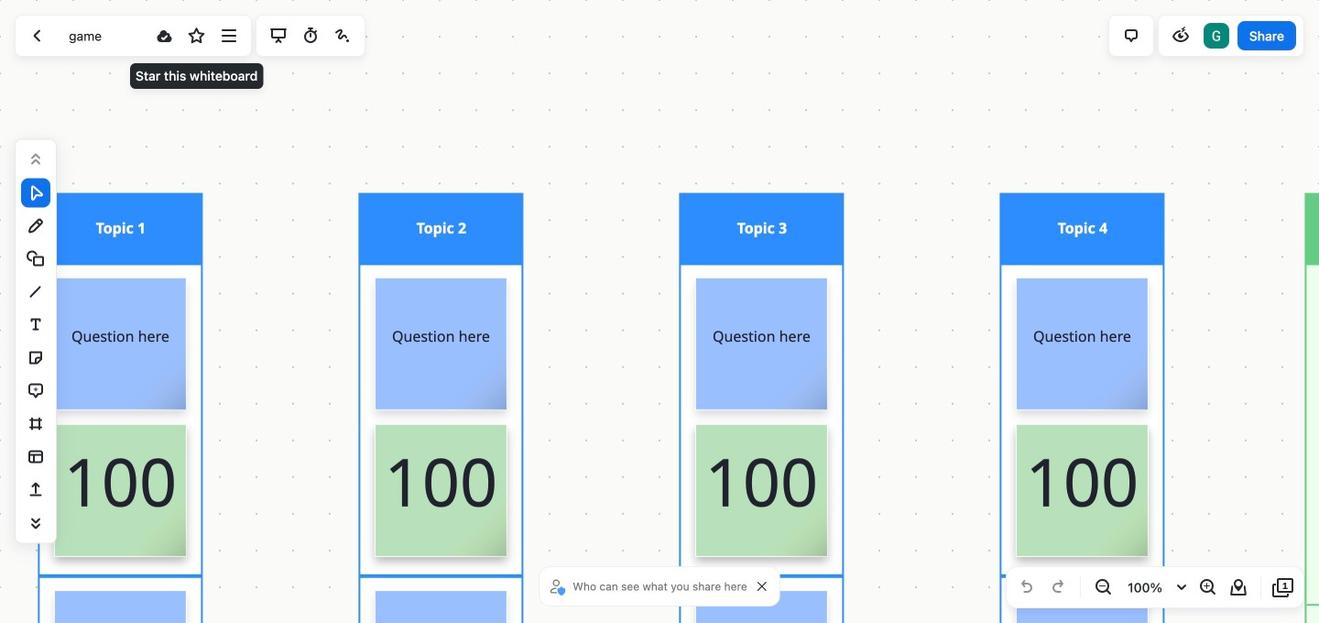 Task type: locate. For each thing, give the bounding box(es) containing it.
presentation image
[[267, 25, 289, 47]]

list item
[[1202, 21, 1232, 50]]

comment panel image
[[1120, 25, 1142, 47]]

laser image
[[332, 25, 354, 47]]

timer image
[[300, 25, 322, 47]]

list
[[1202, 21, 1232, 50]]



Task type: describe. For each thing, give the bounding box(es) containing it.
more options image
[[218, 25, 240, 47]]

Document name text field
[[55, 21, 147, 50]]

close image
[[758, 582, 767, 591]]

star this whiteboard image
[[186, 25, 208, 47]]

mini map image
[[1228, 576, 1250, 598]]

zoom out image
[[1092, 576, 1114, 598]]

dashboard image
[[27, 25, 49, 47]]

pages image
[[1273, 576, 1295, 598]]

zoom in image
[[1197, 576, 1219, 598]]



Task type: vqa. For each thing, say whether or not it's contained in the screenshot.
list
yes



